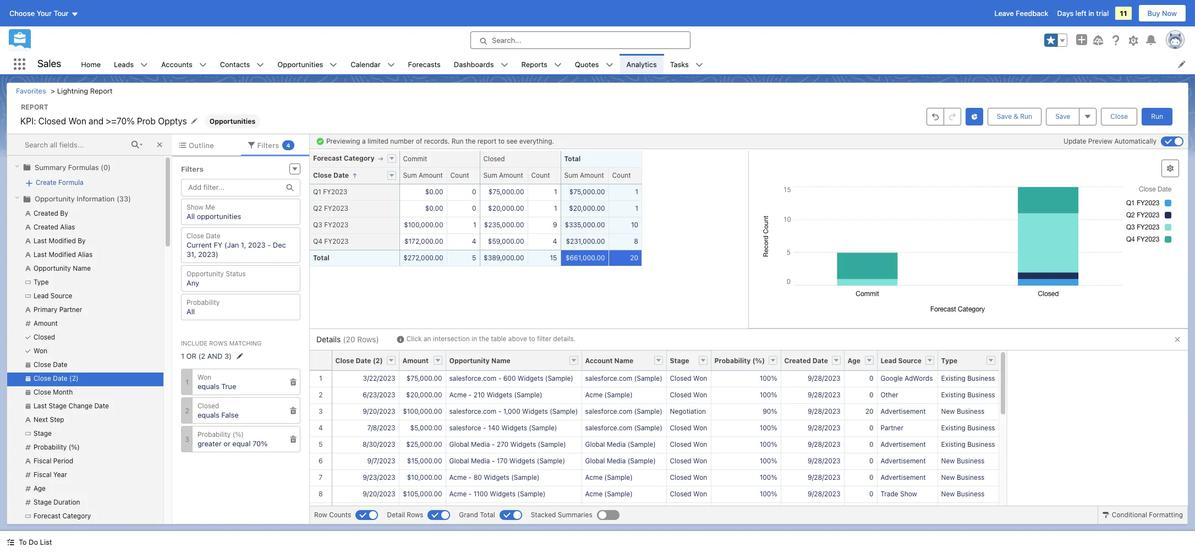 Task type: vqa. For each thing, say whether or not it's contained in the screenshot.
2nd THE CLOSE from the bottom
no



Task type: describe. For each thing, give the bounding box(es) containing it.
analytics
[[627, 60, 657, 69]]

buy now button
[[1138, 4, 1187, 22]]

search... button
[[471, 31, 691, 49]]

choose your tour button
[[9, 4, 79, 22]]

leads list item
[[107, 54, 155, 74]]

text default image for leads
[[140, 61, 148, 69]]

leave feedback link
[[995, 9, 1049, 18]]

do
[[29, 538, 38, 546]]

text default image for quotes
[[606, 61, 613, 69]]

leave
[[995, 9, 1014, 18]]

now
[[1162, 9, 1177, 18]]

to do list button
[[0, 531, 59, 553]]

calendar link
[[344, 54, 387, 74]]

sales
[[37, 58, 61, 69]]

home
[[81, 60, 101, 69]]

your
[[37, 9, 52, 18]]

quotes list item
[[568, 54, 620, 74]]

leads
[[114, 60, 134, 69]]

list containing home
[[74, 54, 1195, 74]]

text default image inside the to do list button
[[7, 538, 14, 546]]

opportunities list item
[[271, 54, 344, 74]]

text default image for opportunities
[[330, 61, 338, 69]]

text default image for tasks
[[696, 61, 703, 69]]

days left in trial
[[1057, 9, 1109, 18]]

accounts link
[[155, 54, 199, 74]]

text default image for calendar
[[387, 61, 395, 69]]

left
[[1076, 9, 1087, 18]]

forecasts
[[408, 60, 441, 69]]

accounts
[[161, 60, 192, 69]]

leave feedback
[[995, 9, 1049, 18]]



Task type: locate. For each thing, give the bounding box(es) containing it.
group
[[1045, 34, 1068, 47]]

forecasts link
[[402, 54, 447, 74]]

feedback
[[1016, 9, 1049, 18]]

quotes link
[[568, 54, 606, 74]]

text default image inside the dashboards list item
[[501, 61, 508, 69]]

text default image for reports
[[554, 61, 562, 69]]

1 text default image from the left
[[140, 61, 148, 69]]

contacts
[[220, 60, 250, 69]]

dashboards list item
[[447, 54, 515, 74]]

reports link
[[515, 54, 554, 74]]

text default image right 'leads'
[[140, 61, 148, 69]]

11
[[1120, 9, 1127, 18]]

text default image right quotes at the top of the page
[[606, 61, 613, 69]]

text default image right reports
[[554, 61, 562, 69]]

to
[[19, 538, 27, 546]]

text default image inside the calendar list item
[[387, 61, 395, 69]]

text default image down search...
[[501, 61, 508, 69]]

text default image inside opportunities list item
[[330, 61, 338, 69]]

opportunities link
[[271, 54, 330, 74]]

reports
[[521, 60, 547, 69]]

text default image inside quotes list item
[[606, 61, 613, 69]]

tasks
[[670, 60, 689, 69]]

text default image left to
[[7, 538, 14, 546]]

buy
[[1148, 9, 1160, 18]]

accounts list item
[[155, 54, 213, 74]]

text default image left calendar at top left
[[330, 61, 338, 69]]

2 text default image from the left
[[199, 61, 207, 69]]

text default image inside leads list item
[[140, 61, 148, 69]]

dashboards link
[[447, 54, 501, 74]]

choose your tour
[[9, 9, 69, 18]]

tasks link
[[664, 54, 696, 74]]

3 text default image from the left
[[501, 61, 508, 69]]

days
[[1057, 9, 1074, 18]]

text default image right "accounts"
[[199, 61, 207, 69]]

analytics link
[[620, 54, 664, 74]]

opportunities
[[278, 60, 323, 69]]

text default image for dashboards
[[501, 61, 508, 69]]

text default image right calendar at top left
[[387, 61, 395, 69]]

text default image
[[257, 61, 264, 69], [330, 61, 338, 69], [387, 61, 395, 69], [606, 61, 613, 69], [696, 61, 703, 69], [7, 538, 14, 546]]

list
[[40, 538, 52, 546]]

quotes
[[575, 60, 599, 69]]

4 text default image from the left
[[554, 61, 562, 69]]

dashboards
[[454, 60, 494, 69]]

text default image right contacts
[[257, 61, 264, 69]]

text default image inside contacts list item
[[257, 61, 264, 69]]

to do list
[[19, 538, 52, 546]]

tour
[[54, 9, 69, 18]]

buy now
[[1148, 9, 1177, 18]]

text default image for contacts
[[257, 61, 264, 69]]

tasks list item
[[664, 54, 710, 74]]

contacts link
[[213, 54, 257, 74]]

list
[[74, 54, 1195, 74]]

text default image right tasks
[[696, 61, 703, 69]]

text default image for accounts
[[199, 61, 207, 69]]

text default image inside tasks list item
[[696, 61, 703, 69]]

search...
[[492, 36, 521, 45]]

text default image
[[140, 61, 148, 69], [199, 61, 207, 69], [501, 61, 508, 69], [554, 61, 562, 69]]

trial
[[1097, 9, 1109, 18]]

reports list item
[[515, 54, 568, 74]]

calendar
[[351, 60, 381, 69]]

contacts list item
[[213, 54, 271, 74]]

calendar list item
[[344, 54, 402, 74]]

choose
[[9, 9, 35, 18]]

text default image inside accounts list item
[[199, 61, 207, 69]]

home link
[[74, 54, 107, 74]]

leads link
[[107, 54, 140, 74]]

text default image inside reports list item
[[554, 61, 562, 69]]

in
[[1089, 9, 1095, 18]]



